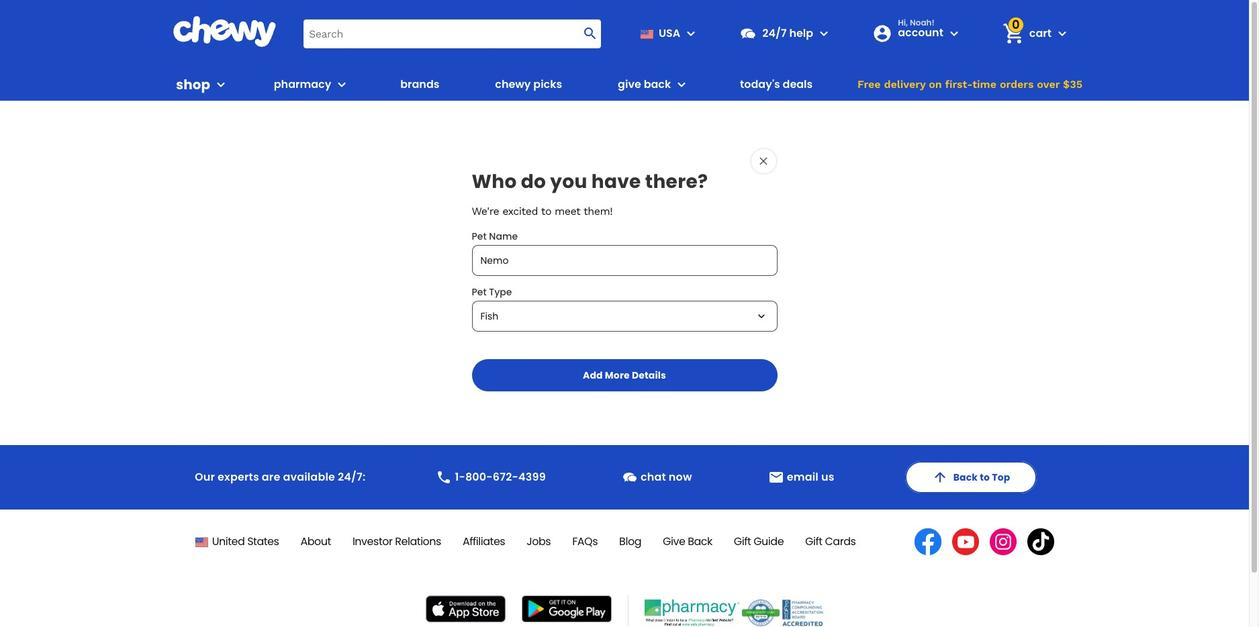 Task type: describe. For each thing, give the bounding box(es) containing it.
pharmacy menu image
[[334, 77, 350, 93]]

name
[[489, 230, 518, 243]]

who
[[472, 169, 517, 195]]

back to top button
[[905, 462, 1037, 494]]

download ios app image
[[426, 596, 505, 623]]

0 vertical spatial give back link
[[612, 68, 671, 101]]

gift for gift cards
[[805, 534, 822, 550]]

menu image for the usa popup button
[[683, 26, 699, 42]]

have
[[591, 169, 641, 195]]

noah!
[[910, 17, 935, 28]]

brands
[[400, 77, 440, 92]]

gift for gift guide
[[734, 534, 751, 550]]

email us link
[[763, 464, 840, 491]]

gift guide
[[734, 534, 784, 550]]

chat now button
[[616, 464, 697, 491]]

do
[[521, 169, 546, 195]]

more
[[605, 369, 630, 382]]

free delivery on first-time orders over $35 button
[[858, 68, 1082, 101]]

jobs link
[[527, 534, 551, 550]]

them!
[[584, 205, 612, 218]]

affiliates link
[[463, 534, 505, 550]]

usa button
[[635, 17, 699, 50]]

free delivery on first-time orders over $35
[[858, 78, 1082, 91]]

chat now
[[641, 470, 692, 485]]

chewy support image for 24/7 help
[[740, 25, 757, 42]]

24/7:
[[338, 470, 366, 485]]

add more details button
[[472, 359, 777, 392]]

united states
[[212, 534, 279, 550]]

site banner
[[0, 0, 1249, 101]]

legitscript approved image
[[742, 600, 780, 627]]

help menu image
[[816, 26, 832, 42]]

instagram image
[[990, 529, 1017, 556]]

time
[[973, 78, 997, 91]]

you
[[550, 169, 587, 195]]

back inside button
[[953, 471, 978, 484]]

our experts are available 24/7:
[[195, 470, 366, 485]]

menu image for shop dropdown button
[[213, 77, 229, 93]]

chewy picks
[[495, 77, 562, 92]]

1 vertical spatial give back link
[[663, 534, 712, 550]]

chewy picks link
[[490, 68, 568, 101]]

Search text field
[[304, 19, 601, 48]]

who do you have there?
[[472, 169, 708, 195]]

orders
[[1000, 78, 1034, 91]]

800-
[[465, 470, 493, 485]]

experts
[[218, 470, 259, 485]]

cart menu image
[[1054, 26, 1070, 42]]

0 horizontal spatial to
[[541, 205, 551, 218]]

pharmacy link
[[268, 68, 331, 101]]

united states button
[[195, 534, 279, 550]]

states
[[247, 534, 279, 550]]

tiktok image
[[1027, 529, 1054, 556]]

1-800-672-4399 link
[[431, 464, 551, 491]]

jobs
[[527, 534, 551, 550]]

affiliates
[[463, 534, 505, 550]]

cards
[[825, 534, 856, 550]]

today's deals
[[740, 77, 813, 92]]

24/7 help link
[[734, 17, 813, 50]]

2 vertical spatial back
[[688, 534, 712, 550]]

now
[[669, 470, 692, 485]]

chewy support image for chat now
[[622, 470, 638, 486]]

deals
[[783, 77, 813, 92]]

gift guide link
[[734, 534, 784, 550]]

pet for pet name
[[472, 230, 487, 243]]

blog link
[[619, 534, 641, 550]]

back inside site banner
[[644, 77, 671, 92]]

pet type
[[472, 286, 512, 299]]

we're
[[472, 205, 499, 218]]

email us
[[787, 470, 834, 485]]

pet name
[[472, 230, 518, 243]]

blog
[[619, 534, 641, 550]]

to inside back to top button
[[980, 471, 990, 484]]

are
[[262, 470, 280, 485]]

pharmacy
[[274, 77, 331, 92]]

today's deals link
[[735, 68, 818, 101]]

investor relations
[[352, 534, 441, 550]]

investor relations link
[[352, 534, 441, 550]]

$35
[[1063, 78, 1082, 91]]



Task type: vqa. For each thing, say whether or not it's contained in the screenshot.
first the you from right
no



Task type: locate. For each thing, give the bounding box(es) containing it.
1 horizontal spatial give
[[663, 534, 685, 550]]

chat
[[641, 470, 666, 485]]

menu image right shop
[[213, 77, 229, 93]]

united
[[212, 534, 245, 550]]

chewy support image left chat
[[622, 470, 638, 486]]

0 vertical spatial pet
[[472, 230, 487, 243]]

chewy support image left 24/7
[[740, 25, 757, 42]]

chewy support image inside 24/7 help link
[[740, 25, 757, 42]]

give back right blog
[[663, 534, 712, 550]]

shop
[[176, 75, 210, 94]]

menu image inside shop dropdown button
[[213, 77, 229, 93]]

gift left cards
[[805, 534, 822, 550]]

1 vertical spatial give back
[[663, 534, 712, 550]]

help
[[789, 26, 813, 41]]

our
[[195, 470, 215, 485]]

0 vertical spatial give back
[[618, 77, 671, 92]]

meet
[[555, 205, 580, 218]]

0 horizontal spatial gift
[[734, 534, 751, 550]]

2 pet from the top
[[472, 286, 487, 299]]

back to top
[[953, 471, 1010, 484]]

give back inside site banner
[[618, 77, 671, 92]]

excited
[[502, 205, 538, 218]]

pet for pet type
[[472, 286, 487, 299]]

details
[[632, 369, 666, 382]]

compounding pharmacy approved image
[[782, 600, 823, 627]]

investor
[[352, 534, 393, 550]]

0 vertical spatial to
[[541, 205, 551, 218]]

1 vertical spatial pet
[[472, 286, 487, 299]]

pet left name on the top left
[[472, 230, 487, 243]]

first-
[[945, 78, 973, 91]]

Pet Name text field
[[472, 246, 777, 276]]

us
[[821, 470, 834, 485]]

1 gift from the left
[[734, 534, 751, 550]]

1 horizontal spatial menu image
[[683, 26, 699, 42]]

about
[[300, 534, 331, 550]]

give back link right blog
[[663, 534, 712, 550]]

1 horizontal spatial chewy support image
[[740, 25, 757, 42]]

gift
[[734, 534, 751, 550], [805, 534, 822, 550]]

0 horizontal spatial chewy support image
[[622, 470, 638, 486]]

0 vertical spatial give
[[618, 77, 641, 92]]

Product search field
[[304, 19, 601, 48]]

download android app image
[[522, 596, 612, 623]]

1 vertical spatial give
[[663, 534, 685, 550]]

top
[[992, 471, 1010, 484]]

usa
[[659, 26, 680, 41]]

to left top
[[980, 471, 990, 484]]

account
[[898, 25, 943, 40]]

back left give back menu icon
[[644, 77, 671, 92]]

0 vertical spatial menu image
[[683, 26, 699, 42]]

hi,
[[898, 17, 908, 28]]

2 horizontal spatial back
[[953, 471, 978, 484]]

0 vertical spatial back
[[644, 77, 671, 92]]

picks
[[533, 77, 562, 92]]

chewy support image inside chat now button
[[622, 470, 638, 486]]

1 vertical spatial menu image
[[213, 77, 229, 93]]

1 pet from the top
[[472, 230, 487, 243]]

delivery
[[884, 78, 926, 91]]

1 vertical spatial back
[[953, 471, 978, 484]]

give back link left give back menu icon
[[612, 68, 671, 101]]

chewy
[[495, 77, 531, 92]]

give inside site banner
[[618, 77, 641, 92]]

4399
[[518, 470, 546, 485]]

0 horizontal spatial back
[[644, 77, 671, 92]]

1 horizontal spatial gift
[[805, 534, 822, 550]]

back
[[644, 77, 671, 92], [953, 471, 978, 484], [688, 534, 712, 550]]

chewy support image
[[740, 25, 757, 42], [622, 470, 638, 486]]

pet left type
[[472, 286, 487, 299]]

menu image inside the usa popup button
[[683, 26, 699, 42]]

about link
[[300, 534, 331, 550]]

brands link
[[395, 68, 445, 101]]

cart
[[1029, 26, 1052, 41]]

shop button
[[176, 68, 229, 101]]

2 gift from the left
[[805, 534, 822, 550]]

back left top
[[953, 471, 978, 484]]

24/7
[[762, 26, 787, 41]]

give back
[[618, 77, 671, 92], [663, 534, 712, 550]]

add
[[583, 369, 603, 382]]

to left meet
[[541, 205, 551, 218]]

give right blog link
[[663, 534, 685, 550]]

chewy home image
[[173, 16, 277, 47]]

1-
[[455, 470, 465, 485]]

1 vertical spatial to
[[980, 471, 990, 484]]

hi, noah! account
[[898, 17, 943, 40]]

type
[[489, 286, 512, 299]]

0 horizontal spatial menu image
[[213, 77, 229, 93]]

give back left give back menu icon
[[618, 77, 671, 92]]

1-800-672-4399
[[455, 470, 546, 485]]

free
[[858, 78, 881, 91]]

facebook image
[[915, 529, 941, 556]]

give
[[618, 77, 641, 92], [663, 534, 685, 550]]

we're excited to meet them!
[[472, 205, 612, 218]]

add more details
[[583, 369, 666, 382]]

relations
[[395, 534, 441, 550]]

give left give back menu icon
[[618, 77, 641, 92]]

1 horizontal spatial to
[[980, 471, 990, 484]]

pet
[[472, 230, 487, 243], [472, 286, 487, 299]]

submit search image
[[582, 26, 598, 42]]

672-
[[493, 470, 518, 485]]

faqs link
[[572, 534, 598, 550]]

1 vertical spatial chewy support image
[[622, 470, 638, 486]]

0 vertical spatial chewy support image
[[740, 25, 757, 42]]

available
[[283, 470, 335, 485]]

there?
[[645, 169, 708, 195]]

today's
[[740, 77, 780, 92]]

gift cards link
[[805, 534, 856, 550]]

gift cards
[[805, 534, 856, 550]]

24/7 help
[[762, 26, 813, 41]]

go to achc pharmacy accreditation image
[[645, 600, 739, 627]]

over
[[1037, 78, 1060, 91]]

0 horizontal spatial give
[[618, 77, 641, 92]]

menu image
[[683, 26, 699, 42], [213, 77, 229, 93]]

youtube image
[[952, 529, 979, 556]]

give back link
[[612, 68, 671, 101], [663, 534, 712, 550]]

email
[[787, 470, 819, 485]]

0
[[1012, 16, 1020, 33]]

menu image right usa
[[683, 26, 699, 42]]

on
[[929, 78, 942, 91]]

guide
[[754, 534, 784, 550]]

give back menu image
[[674, 77, 690, 93]]

back left gift guide
[[688, 534, 712, 550]]

gift left guide at the right bottom of page
[[734, 534, 751, 550]]

faqs
[[572, 534, 598, 550]]

items image
[[1001, 22, 1025, 45]]

account menu image
[[946, 26, 962, 42]]

1 horizontal spatial back
[[688, 534, 712, 550]]



